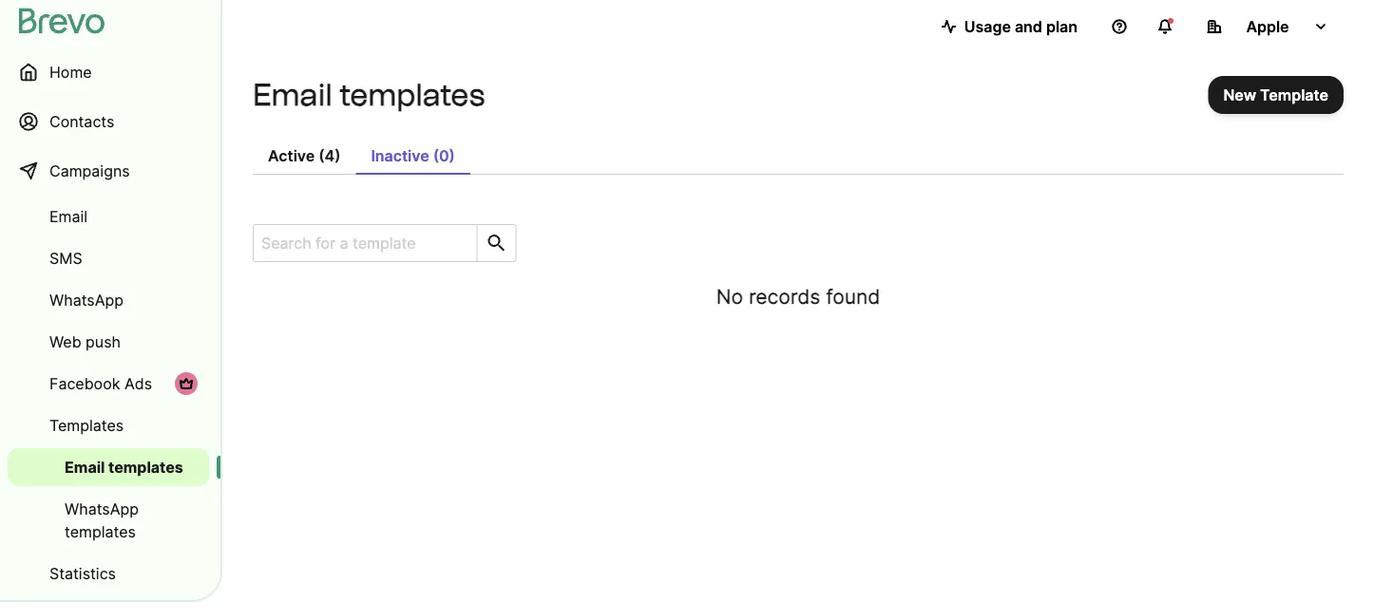 Task type: describe. For each thing, give the bounding box(es) containing it.
ads
[[124, 374, 152, 393]]

facebook ads link
[[8, 365, 209, 403]]

new template
[[1224, 86, 1329, 104]]

0 vertical spatial email templates
[[253, 77, 485, 113]]

records
[[749, 284, 821, 308]]

sms
[[49, 249, 82, 268]]

campaigns link
[[8, 148, 209, 194]]

0
[[439, 146, 449, 165]]

apple
[[1246, 17, 1289, 36]]

home
[[49, 63, 92, 81]]

no
[[716, 284, 743, 308]]

2 vertical spatial email
[[65, 458, 105, 477]]

email link
[[8, 198, 209, 236]]

active
[[268, 146, 315, 165]]

facebook
[[49, 374, 120, 393]]

apple button
[[1192, 8, 1344, 46]]

whatsapp for whatsapp templates
[[65, 500, 139, 518]]

) for active ( 4 )
[[335, 146, 341, 165]]

contacts link
[[8, 99, 209, 144]]

0 vertical spatial templates
[[339, 77, 485, 113]]

( for 0
[[433, 146, 439, 165]]

push
[[86, 333, 121, 351]]

usage and plan
[[964, 17, 1078, 36]]

plan
[[1046, 17, 1078, 36]]

1 vertical spatial email templates
[[65, 458, 183, 477]]

inactive
[[371, 146, 429, 165]]

found
[[826, 284, 880, 308]]

home link
[[8, 49, 209, 95]]

campaigns
[[49, 162, 130, 180]]

statistics
[[49, 565, 116, 583]]

0 vertical spatial email
[[253, 77, 332, 113]]

whatsapp for whatsapp
[[49, 291, 124, 309]]



Task type: vqa. For each thing, say whether or not it's contained in the screenshot.
( corresponding to 4
yes



Task type: locate. For each thing, give the bounding box(es) containing it.
inactive ( 0 )
[[371, 146, 455, 165]]

( right inactive
[[433, 146, 439, 165]]

)
[[335, 146, 341, 165], [449, 146, 455, 165]]

templates inside whatsapp templates
[[65, 523, 136, 541]]

whatsapp up the web push
[[49, 291, 124, 309]]

templates inside email templates link
[[108, 458, 183, 477]]

( for 4
[[319, 146, 325, 165]]

email templates up inactive
[[253, 77, 485, 113]]

email templates down templates link
[[65, 458, 183, 477]]

0 horizontal spatial email templates
[[65, 458, 183, 477]]

(
[[319, 146, 325, 165], [433, 146, 439, 165]]

left___rvooi image
[[179, 376, 194, 392]]

templates link
[[8, 407, 209, 445]]

usage
[[964, 17, 1011, 36]]

web push link
[[8, 323, 209, 361]]

1 horizontal spatial )
[[449, 146, 455, 165]]

2 vertical spatial templates
[[65, 523, 136, 541]]

new template button
[[1208, 76, 1344, 114]]

0 vertical spatial whatsapp
[[49, 291, 124, 309]]

contacts
[[49, 112, 114, 131]]

web push
[[49, 333, 121, 351]]

new
[[1224, 86, 1257, 104]]

facebook ads
[[49, 374, 152, 393]]

web
[[49, 333, 81, 351]]

Campaign name search field
[[254, 225, 469, 261]]

whatsapp templates link
[[8, 490, 209, 551]]

2 ) from the left
[[449, 146, 455, 165]]

email
[[253, 77, 332, 113], [49, 207, 88, 226], [65, 458, 105, 477]]

1 vertical spatial templates
[[108, 458, 183, 477]]

templates down templates link
[[108, 458, 183, 477]]

1 ) from the left
[[335, 146, 341, 165]]

) for inactive ( 0 )
[[449, 146, 455, 165]]

0 horizontal spatial )
[[335, 146, 341, 165]]

templates
[[339, 77, 485, 113], [108, 458, 183, 477], [65, 523, 136, 541]]

templates up the inactive ( 0 ) at the top
[[339, 77, 485, 113]]

email templates link
[[8, 449, 209, 487]]

whatsapp templates
[[65, 500, 139, 541]]

1 vertical spatial whatsapp
[[65, 500, 139, 518]]

0 horizontal spatial (
[[319, 146, 325, 165]]

) right inactive
[[449, 146, 455, 165]]

) right "active"
[[335, 146, 341, 165]]

whatsapp down email templates link
[[65, 500, 139, 518]]

active ( 4 )
[[268, 146, 341, 165]]

template
[[1260, 86, 1329, 104]]

no records found
[[716, 284, 880, 308]]

1 vertical spatial email
[[49, 207, 88, 226]]

usage and plan button
[[926, 8, 1093, 46]]

templates up statistics link
[[65, 523, 136, 541]]

email down templates
[[65, 458, 105, 477]]

1 horizontal spatial (
[[433, 146, 439, 165]]

1 ( from the left
[[319, 146, 325, 165]]

4
[[325, 146, 335, 165]]

1 horizontal spatial email templates
[[253, 77, 485, 113]]

( right "active"
[[319, 146, 325, 165]]

sms link
[[8, 240, 209, 278]]

email up "active"
[[253, 77, 332, 113]]

email up sms
[[49, 207, 88, 226]]

templates
[[49, 416, 124, 435]]

whatsapp
[[49, 291, 124, 309], [65, 500, 139, 518]]

and
[[1015, 17, 1043, 36]]

2 ( from the left
[[433, 146, 439, 165]]

statistics link
[[8, 555, 209, 593]]

whatsapp link
[[8, 281, 209, 319]]

email templates
[[253, 77, 485, 113], [65, 458, 183, 477]]



